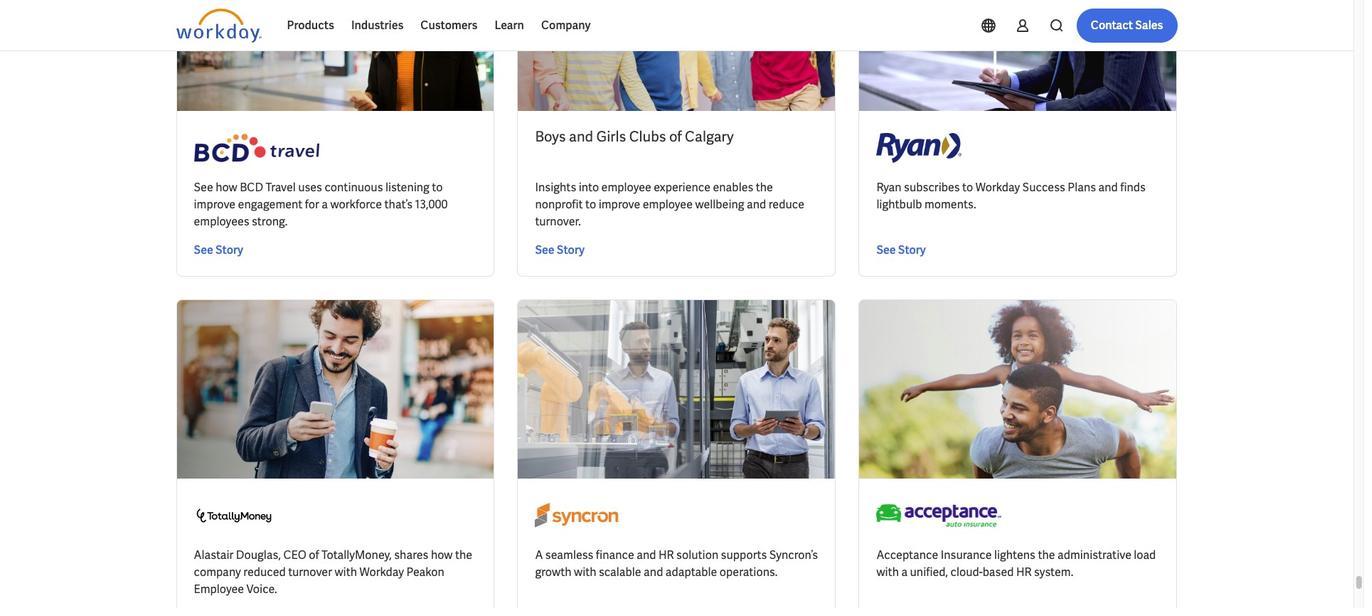 Task type: vqa. For each thing, say whether or not it's contained in the screenshot.
Insights into employee experience enables the nonprofit to improve employee wellbeing and reduce turnover. See Story link
yes



Task type: describe. For each thing, give the bounding box(es) containing it.
syncron image
[[535, 496, 621, 536]]

experience
[[654, 180, 711, 195]]

alastair
[[194, 548, 234, 563]]

ryan subscribes to workday success plans and finds lightbulb moments.
[[877, 180, 1146, 212]]

the inside insights into employee experience enables the nonprofit to improve employee wellbeing and reduce turnover.
[[756, 180, 773, 195]]

industry
[[263, 16, 301, 28]]

load
[[1134, 548, 1156, 563]]

products
[[287, 18, 334, 33]]

customers
[[421, 18, 478, 33]]

seamless
[[545, 548, 594, 563]]

0 vertical spatial employee
[[601, 180, 651, 195]]

solution
[[677, 548, 719, 563]]

success
[[1023, 180, 1065, 195]]

turnover
[[288, 565, 332, 580]]

Search Customer Stories text field
[[975, 9, 1150, 34]]

strong.
[[252, 214, 288, 229]]

ceo
[[283, 548, 307, 563]]

plans
[[1068, 180, 1096, 195]]

enables
[[713, 180, 753, 195]]

nonprofit
[[535, 197, 583, 212]]

see story for see how bcd travel uses continuous listening to improve engagement for a workforce that's 13,000 employees strong.
[[194, 242, 243, 257]]

supports
[[721, 548, 767, 563]]

scalable
[[599, 565, 641, 580]]

industries
[[351, 18, 404, 33]]

and right scalable
[[644, 565, 663, 580]]

travel
[[266, 180, 296, 195]]

and inside insights into employee experience enables the nonprofit to improve employee wellbeing and reduce turnover.
[[747, 197, 766, 212]]

see inside see how bcd travel uses continuous listening to improve engagement for a workforce that's 13,000 employees strong.
[[194, 180, 213, 195]]

unified,
[[910, 565, 948, 580]]

topic button
[[176, 8, 240, 36]]

workforce
[[330, 197, 382, 212]]

sales
[[1135, 18, 1163, 33]]

peakon
[[406, 565, 444, 580]]

and right finance
[[637, 548, 656, 563]]

wellbeing
[[695, 197, 744, 212]]

contact sales link
[[1077, 9, 1178, 43]]

with inside a seamless finance and hr solution supports syncron's growth with scalable and adaptable operations.
[[574, 565, 596, 580]]

lightens
[[994, 548, 1036, 563]]

reduce
[[769, 197, 804, 212]]

contact
[[1091, 18, 1133, 33]]

cloud-
[[951, 565, 983, 580]]

a seamless finance and hr solution supports syncron's growth with scalable and adaptable operations.
[[535, 548, 818, 580]]

ryan
[[877, 180, 902, 195]]

employees
[[194, 214, 249, 229]]

to for see how bcd travel uses continuous listening to improve engagement for a workforce that's 13,000 employees strong.
[[432, 180, 443, 195]]

finance
[[596, 548, 634, 563]]

a
[[535, 548, 543, 563]]

see story link for insights into employee experience enables the nonprofit to improve employee wellbeing and reduce turnover.
[[535, 242, 585, 259]]

see for insights into employee experience enables the nonprofit to improve employee wellbeing and reduce turnover.
[[535, 242, 555, 257]]

the inside alastair douglas, ceo of totallymoney, shares how the company reduced turnover with workday peakon employee voice.
[[455, 548, 472, 563]]

voice.
[[247, 582, 277, 597]]

bcd travel image
[[194, 128, 319, 168]]

finds
[[1120, 180, 1146, 195]]

with inside acceptance insurance lightens the administrative load with a unified, cloud-based hr system.
[[877, 565, 899, 580]]

bcd
[[240, 180, 263, 195]]

story for see how bcd travel uses continuous listening to improve engagement for a workforce that's 13,000 employees strong.
[[215, 242, 243, 257]]

totallymoney image
[[194, 496, 273, 536]]

hr inside acceptance insurance lightens the administrative load with a unified, cloud-based hr system.
[[1016, 565, 1032, 580]]

a inside acceptance insurance lightens the administrative load with a unified, cloud-based hr system.
[[901, 565, 908, 580]]

company
[[194, 565, 241, 580]]

moments.
[[925, 197, 976, 212]]

acceptance insurance lightens the administrative load with a unified, cloud-based hr system.
[[877, 548, 1156, 580]]

for
[[305, 197, 319, 212]]

acceptance insurance (first acceptance corporation) image
[[877, 496, 1002, 536]]



Task type: locate. For each thing, give the bounding box(es) containing it.
insights into employee experience enables the nonprofit to improve employee wellbeing and reduce turnover.
[[535, 180, 804, 229]]

1 vertical spatial hr
[[1016, 565, 1032, 580]]

how left the bcd
[[216, 180, 237, 195]]

alastair douglas, ceo of totallymoney, shares how the company reduced turnover with workday peakon employee voice.
[[194, 548, 472, 597]]

improve down into
[[599, 197, 640, 212]]

story down turnover.
[[557, 242, 585, 257]]

to down into
[[585, 197, 596, 212]]

industry button
[[252, 8, 329, 36]]

of up turnover
[[309, 548, 319, 563]]

1 vertical spatial how
[[431, 548, 453, 563]]

improve for how
[[194, 197, 236, 212]]

1 horizontal spatial story
[[557, 242, 585, 257]]

more
[[488, 16, 512, 28]]

0 horizontal spatial how
[[216, 180, 237, 195]]

0 vertical spatial a
[[322, 197, 328, 212]]

hr inside a seamless finance and hr solution supports syncron's growth with scalable and adaptable operations.
[[659, 548, 674, 563]]

calgary
[[685, 127, 734, 146]]

1 horizontal spatial how
[[431, 548, 453, 563]]

2 horizontal spatial with
[[877, 565, 899, 580]]

0 vertical spatial how
[[216, 180, 237, 195]]

douglas,
[[236, 548, 281, 563]]

improve inside insights into employee experience enables the nonprofit to improve employee wellbeing and reduce turnover.
[[599, 197, 640, 212]]

workday left "success" on the right of page
[[976, 180, 1020, 195]]

clear
[[556, 16, 580, 28]]

clear all
[[556, 16, 594, 28]]

see story link for see how bcd travel uses continuous listening to improve engagement for a workforce that's 13,000 employees strong.
[[194, 242, 243, 259]]

2 horizontal spatial to
[[962, 180, 973, 195]]

the
[[756, 180, 773, 195], [455, 548, 472, 563], [1038, 548, 1055, 563]]

insurance
[[941, 548, 992, 563]]

see up employees
[[194, 180, 213, 195]]

acceptance
[[877, 548, 938, 563]]

improve
[[194, 197, 236, 212], [599, 197, 640, 212]]

a inside see how bcd travel uses continuous listening to improve engagement for a workforce that's 13,000 employees strong.
[[322, 197, 328, 212]]

see story link down employees
[[194, 242, 243, 259]]

0 horizontal spatial of
[[309, 548, 319, 563]]

to inside ryan subscribes to workday success plans and finds lightbulb moments.
[[962, 180, 973, 195]]

0 vertical spatial of
[[669, 127, 682, 146]]

1 see story link from the left
[[194, 242, 243, 259]]

2 horizontal spatial story
[[898, 242, 926, 257]]

contact sales
[[1091, 18, 1163, 33]]

clubs
[[629, 127, 666, 146]]

0 horizontal spatial with
[[335, 565, 357, 580]]

1 horizontal spatial with
[[574, 565, 596, 580]]

learn button
[[486, 9, 533, 43]]

story down employees
[[215, 242, 243, 257]]

products button
[[278, 9, 343, 43]]

with inside alastair douglas, ceo of totallymoney, shares how the company reduced turnover with workday peakon employee voice.
[[335, 565, 357, 580]]

improve up employees
[[194, 197, 236, 212]]

industries button
[[343, 9, 412, 43]]

operations.
[[720, 565, 778, 580]]

story
[[215, 242, 243, 257], [557, 242, 585, 257], [898, 242, 926, 257]]

13,000
[[415, 197, 448, 212]]

0 horizontal spatial see story
[[194, 242, 243, 257]]

hr up adaptable
[[659, 548, 674, 563]]

3 story from the left
[[898, 242, 926, 257]]

1 horizontal spatial improve
[[599, 197, 640, 212]]

workday inside ryan subscribes to workday success plans and finds lightbulb moments.
[[976, 180, 1020, 195]]

and
[[569, 127, 593, 146], [1099, 180, 1118, 195], [747, 197, 766, 212], [637, 548, 656, 563], [644, 565, 663, 580]]

1 horizontal spatial of
[[669, 127, 682, 146]]

engagement
[[238, 197, 303, 212]]

all
[[582, 16, 594, 28]]

employee
[[194, 582, 244, 597]]

0 horizontal spatial improve
[[194, 197, 236, 212]]

see story link for ryan subscribes to workday success plans and finds lightbulb moments.
[[877, 242, 926, 259]]

3 with from the left
[[877, 565, 899, 580]]

outcome
[[395, 16, 437, 28]]

and left finds
[[1099, 180, 1118, 195]]

see story down employees
[[194, 242, 243, 257]]

improve inside see how bcd travel uses continuous listening to improve engagement for a workforce that's 13,000 employees strong.
[[194, 197, 236, 212]]

of
[[669, 127, 682, 146], [309, 548, 319, 563]]

improve for into
[[599, 197, 640, 212]]

story down lightbulb
[[898, 242, 926, 257]]

0 vertical spatial workday
[[976, 180, 1020, 195]]

and inside ryan subscribes to workday success plans and finds lightbulb moments.
[[1099, 180, 1118, 195]]

reduced
[[243, 565, 286, 580]]

workday inside alastair douglas, ceo of totallymoney, shares how the company reduced turnover with workday peakon employee voice.
[[360, 565, 404, 580]]

3 see story link from the left
[[877, 242, 926, 259]]

2 horizontal spatial see story link
[[877, 242, 926, 259]]

see story down turnover.
[[535, 242, 585, 257]]

1 horizontal spatial workday
[[976, 180, 1020, 195]]

employee right into
[[601, 180, 651, 195]]

see story
[[194, 242, 243, 257], [535, 242, 585, 257], [877, 242, 926, 257]]

see for see how bcd travel uses continuous listening to improve engagement for a workforce that's 13,000 employees strong.
[[194, 242, 213, 257]]

listening
[[385, 180, 430, 195]]

see story down lightbulb
[[877, 242, 926, 257]]

to inside see how bcd travel uses continuous listening to improve engagement for a workforce that's 13,000 employees strong.
[[432, 180, 443, 195]]

to for insights into employee experience enables the nonprofit to improve employee wellbeing and reduce turnover.
[[585, 197, 596, 212]]

0 horizontal spatial to
[[432, 180, 443, 195]]

the right shares
[[455, 548, 472, 563]]

subscribes
[[904, 180, 960, 195]]

1 vertical spatial employee
[[643, 197, 693, 212]]

1 with from the left
[[335, 565, 357, 580]]

0 horizontal spatial see story link
[[194, 242, 243, 259]]

and down enables
[[747, 197, 766, 212]]

see story for ryan subscribes to workday success plans and finds lightbulb moments.
[[877, 242, 926, 257]]

a right for
[[322, 197, 328, 212]]

1 improve from the left
[[194, 197, 236, 212]]

learn
[[495, 18, 524, 33]]

story for ryan subscribes to workday success plans and finds lightbulb moments.
[[898, 242, 926, 257]]

boys
[[535, 127, 566, 146]]

a
[[322, 197, 328, 212], [901, 565, 908, 580]]

insights
[[535, 180, 576, 195]]

with down seamless
[[574, 565, 596, 580]]

see story link down lightbulb
[[877, 242, 926, 259]]

clear all button
[[552, 8, 598, 36]]

2 see story link from the left
[[535, 242, 585, 259]]

business outcome
[[352, 16, 437, 28]]

see story link down turnover.
[[535, 242, 585, 259]]

2 story from the left
[[557, 242, 585, 257]]

1 vertical spatial a
[[901, 565, 908, 580]]

the inside acceptance insurance lightens the administrative load with a unified, cloud-based hr system.
[[1038, 548, 1055, 563]]

with down totallymoney,
[[335, 565, 357, 580]]

to up moments.
[[962, 180, 973, 195]]

with down acceptance
[[877, 565, 899, 580]]

hr down lightens
[[1016, 565, 1032, 580]]

that's
[[384, 197, 413, 212]]

see down employees
[[194, 242, 213, 257]]

boys and girls clubs of calgary
[[535, 127, 734, 146]]

2 with from the left
[[574, 565, 596, 580]]

2 improve from the left
[[599, 197, 640, 212]]

turnover.
[[535, 214, 581, 229]]

of inside alastair douglas, ceo of totallymoney, shares how the company reduced turnover with workday peakon employee voice.
[[309, 548, 319, 563]]

1 vertical spatial of
[[309, 548, 319, 563]]

0 horizontal spatial workday
[[360, 565, 404, 580]]

customers button
[[412, 9, 486, 43]]

2 horizontal spatial see story
[[877, 242, 926, 257]]

syncron's
[[769, 548, 818, 563]]

more button
[[477, 8, 540, 36]]

story for insights into employee experience enables the nonprofit to improve employee wellbeing and reduce turnover.
[[557, 242, 585, 257]]

0 vertical spatial hr
[[659, 548, 674, 563]]

continuous
[[325, 180, 383, 195]]

to up 13,000
[[432, 180, 443, 195]]

how inside see how bcd travel uses continuous listening to improve engagement for a workforce that's 13,000 employees strong.
[[216, 180, 237, 195]]

go to the homepage image
[[176, 9, 261, 43]]

1 vertical spatial workday
[[360, 565, 404, 580]]

how inside alastair douglas, ceo of totallymoney, shares how the company reduced turnover with workday peakon employee voice.
[[431, 548, 453, 563]]

growth
[[535, 565, 572, 580]]

the up system.
[[1038, 548, 1055, 563]]

uses
[[298, 180, 322, 195]]

1 horizontal spatial a
[[901, 565, 908, 580]]

1 horizontal spatial see story
[[535, 242, 585, 257]]

1 story from the left
[[215, 242, 243, 257]]

system.
[[1034, 565, 1074, 580]]

adaptable
[[666, 565, 717, 580]]

company
[[541, 18, 591, 33]]

0 horizontal spatial story
[[215, 242, 243, 257]]

1 see story from the left
[[194, 242, 243, 257]]

to
[[432, 180, 443, 195], [962, 180, 973, 195], [585, 197, 596, 212]]

0 horizontal spatial the
[[455, 548, 472, 563]]

employee down the experience
[[643, 197, 693, 212]]

girls
[[596, 127, 626, 146]]

business outcome button
[[340, 8, 465, 36]]

see for ryan subscribes to workday success plans and finds lightbulb moments.
[[877, 242, 896, 257]]

hr
[[659, 548, 674, 563], [1016, 565, 1032, 580]]

0 horizontal spatial a
[[322, 197, 328, 212]]

with
[[335, 565, 357, 580], [574, 565, 596, 580], [877, 565, 899, 580]]

3 see story from the left
[[877, 242, 926, 257]]

of right the clubs
[[669, 127, 682, 146]]

to inside insights into employee experience enables the nonprofit to improve employee wellbeing and reduce turnover.
[[585, 197, 596, 212]]

see story for insights into employee experience enables the nonprofit to improve employee wellbeing and reduce turnover.
[[535, 242, 585, 257]]

lightbulb
[[877, 197, 922, 212]]

into
[[579, 180, 599, 195]]

workday down totallymoney,
[[360, 565, 404, 580]]

see down lightbulb
[[877, 242, 896, 257]]

administrative
[[1058, 548, 1132, 563]]

based
[[983, 565, 1014, 580]]

shares
[[394, 548, 429, 563]]

2 horizontal spatial the
[[1038, 548, 1055, 563]]

see
[[194, 180, 213, 195], [194, 242, 213, 257], [535, 242, 555, 257], [877, 242, 896, 257]]

and left girls
[[569, 127, 593, 146]]

a down acceptance
[[901, 565, 908, 580]]

topic
[[187, 16, 212, 28]]

see how bcd travel uses continuous listening to improve engagement for a workforce that's 13,000 employees strong.
[[194, 180, 448, 229]]

company button
[[533, 9, 599, 43]]

2 see story from the left
[[535, 242, 585, 257]]

ryan image
[[877, 128, 962, 168]]

1 horizontal spatial see story link
[[535, 242, 585, 259]]

see down turnover.
[[535, 242, 555, 257]]

totallymoney,
[[322, 548, 392, 563]]

1 horizontal spatial hr
[[1016, 565, 1032, 580]]

how up peakon
[[431, 548, 453, 563]]

1 horizontal spatial the
[[756, 180, 773, 195]]

the up reduce
[[756, 180, 773, 195]]

1 horizontal spatial to
[[585, 197, 596, 212]]

0 horizontal spatial hr
[[659, 548, 674, 563]]

business
[[352, 16, 393, 28]]



